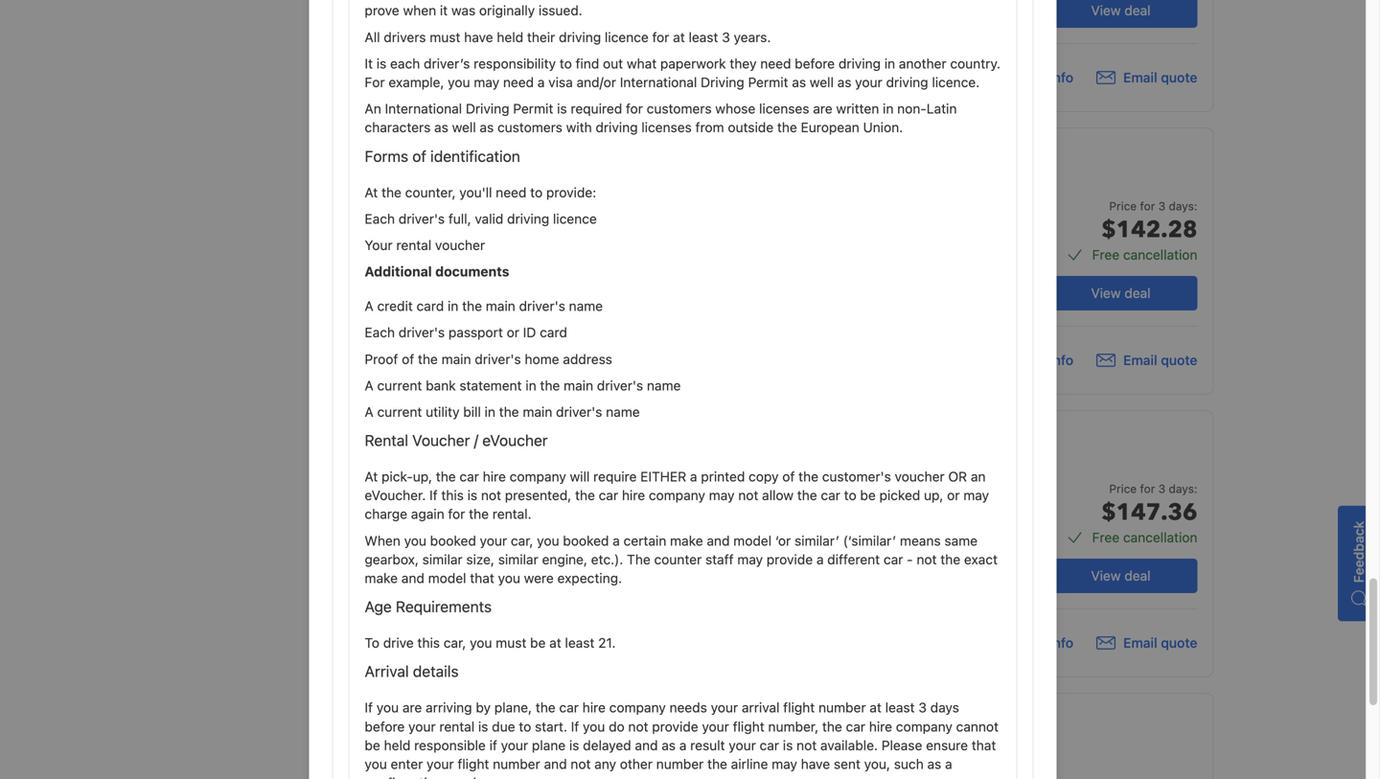 Task type: vqa. For each thing, say whether or not it's contained in the screenshot.
quote for $142.28
yes



Task type: describe. For each thing, give the bounding box(es) containing it.
0 horizontal spatial rental
[[396, 237, 432, 253]]

will
[[570, 469, 590, 485]]

free for $147.36
[[1093, 530, 1120, 546]]

car down intermediate
[[760, 738, 780, 754]]

proof of the main driver's home address
[[365, 351, 613, 367]]

other
[[620, 756, 653, 772]]

bmw
[[823, 716, 852, 730]]

voucher
[[412, 432, 470, 450]]

intermediate bmw 1 series or similar
[[699, 710, 951, 736]]

1 email quote from the top
[[1124, 69, 1198, 85]]

1 horizontal spatial number
[[657, 756, 704, 772]]

a left result
[[680, 738, 687, 754]]

as left result
[[662, 738, 676, 754]]

non-
[[898, 101, 927, 117]]

may down "an"
[[964, 488, 990, 504]]

you down the again
[[404, 533, 427, 549]]

it is each driver's responsibility to find out what paperwork they need before driving in another country. for example, you may need a visa and/or international driving permit as well as your driving licence.
[[365, 56, 1001, 90]]

a current bank statement in the main driver's name
[[365, 378, 681, 393]]

outside
[[728, 120, 774, 135]]

for up what
[[653, 29, 670, 45]]

1 email quote button from the top
[[1097, 68, 1198, 87]]

$142.28
[[1102, 214, 1198, 246]]

1 view deal button from the top
[[1045, 0, 1198, 28]]

the up available.
[[823, 719, 843, 735]]

the up passport in the left of the page
[[462, 298, 482, 314]]

that inside the if you are arriving by plane, the car hire company needs your arrival flight number at least 3 days before your rental is due to start. if you do not provide your flight number, the car hire company cannot be held responsible if your plane is delayed and as a result your car is not available. please ensure that you enter your flight number and not any other number the airline may have sent you, such as a confirmation number.
[[972, 738, 997, 754]]

visa
[[549, 74, 573, 90]]

1 vertical spatial must
[[496, 635, 527, 651]]

5 for manual
[[722, 753, 730, 769]]

you left the were
[[498, 571, 521, 586]]

the left rental.
[[469, 506, 489, 522]]

before inside the if you are arriving by plane, the car hire company needs your arrival flight number at least 3 days before your rental is due to start. if you do not provide your flight number, the car hire company cannot be held responsible if your plane is delayed and as a result your car is not available. please ensure that you enter your flight number and not any other number the airline may have sent you, such as a confirmation number.
[[365, 719, 405, 735]]

0 vertical spatial licenses
[[759, 101, 810, 117]]

your
[[365, 237, 393, 253]]

important info button for $142.28
[[957, 351, 1074, 370]]

supplied by avis image
[[531, 346, 590, 375]]

rental inside the if you are arriving by plane, the car hire company needs your arrival flight number at least 3 days before your rental is due to start. if you do not provide your flight number, the car hire company cannot be held responsible if your plane is delayed and as a result your car is not available. please ensure that you enter your flight number and not any other number the airline may have sent you, such as a confirmation number.
[[440, 719, 475, 735]]

please
[[882, 738, 923, 754]]

plane
[[532, 738, 566, 754]]

international inside it is each driver's responsibility to find out what paperwork they need before driving in another country. for example, you may need a visa and/or international driving permit as well as your driving licence.
[[620, 74, 697, 90]]

free for $142.28
[[1093, 247, 1120, 263]]

either
[[641, 469, 687, 485]]

not left any
[[571, 756, 591, 772]]

days: for $147.36
[[1169, 482, 1198, 496]]

gearbox,
[[365, 552, 419, 568]]

your inside it is each driver's responsibility to find out what paperwork they need before driving in another country. for example, you may need a visa and/or international driving permit as well as your driving licence.
[[855, 74, 883, 90]]

the inside an international driving permit is required for customers whose licenses are written in non-latin characters as well as customers with driving licenses from outside the european union.
[[778, 120, 798, 135]]

termini
[[748, 557, 795, 572]]

price for 3 days: $147.36
[[1102, 482, 1198, 529]]

may inside the if you are arriving by plane, the car hire company needs your arrival flight number at least 3 days before your rental is due to start. if you do not provide your flight number, the car hire company cannot be held responsible if your plane is delayed and as a result your car is not available. please ensure that you enter your flight number and not any other number the airline may have sent you, such as a confirmation number.
[[772, 756, 798, 772]]

view for $147.36
[[1092, 568, 1121, 584]]

hire down require
[[622, 488, 645, 504]]

may inside when you booked your car, you booked a certain make and model 'or similar' ('similar' means same gearbox, similar size, similar engine, etc.). the counter staff may provide a different car - not the exact make and model that you were expecting.
[[738, 552, 763, 568]]

your right needs
[[711, 700, 738, 716]]

the up evoucher
[[499, 404, 519, 420]]

provide inside when you booked your car, you booked a certain make and model 'or similar' ('similar' means same gearbox, similar size, similar engine, etc.). the counter staff may provide a different car - not the exact make and model that you were expecting.
[[767, 552, 813, 568]]

current for utility
[[377, 404, 422, 420]]

to left provide: in the top left of the page
[[530, 184, 543, 200]]

requirements
[[396, 598, 492, 616]]

proof
[[365, 351, 398, 367]]

be inside "at pick-up, the car hire company will require either a printed copy of the customer's voucher or an evoucher. if this is not presented, the car hire company may not allow the car to be picked up, or may charge again for the rental."
[[860, 488, 876, 504]]

another
[[899, 56, 947, 71]]

car, inside when you booked your car, you booked a certain make and model 'or similar' ('similar' means same gearbox, similar size, similar engine, etc.). the counter staff may provide a different car - not the exact make and model that you were expecting.
[[511, 533, 534, 549]]

hire up 'delayed'
[[583, 700, 606, 716]]

forms
[[365, 147, 409, 165]]

similar inside intermediate bmw 1 series or similar
[[915, 716, 951, 730]]

you,
[[865, 756, 891, 772]]

driving up written
[[839, 56, 881, 71]]

price for 3 days: $142.28
[[1102, 199, 1198, 246]]

and up staff
[[707, 533, 730, 549]]

a inside "at pick-up, the car hire company will require either a printed copy of the customer's voucher or an evoucher. if this is not presented, the car hire company may not allow the car to be picked up, or may charge again for the rental."
[[690, 469, 698, 485]]

id
[[523, 325, 536, 341]]

counter,
[[405, 184, 456, 200]]

least inside the if you are arriving by plane, the car hire company needs your arrival flight number at least 3 days before your rental is due to start. if you do not provide your flight number, the car hire company cannot be held responsible if your plane is delayed and as a result your car is not available. please ensure that you enter your flight number and not any other number the airline may have sent you, such as a confirmation number.
[[886, 700, 915, 716]]

5 seats for manual
[[722, 753, 767, 769]]

manual
[[891, 753, 936, 769]]

any
[[595, 756, 617, 772]]

the up start.
[[536, 700, 556, 716]]

the
[[627, 552, 651, 568]]

0 horizontal spatial must
[[430, 29, 461, 45]]

1 booked from the left
[[430, 533, 476, 549]]

driving right valid
[[507, 211, 550, 227]]

this inside "at pick-up, the car hire company will require either a printed copy of the customer's voucher or an evoucher. if this is not presented, the car hire company may not allow the car to be picked up, or may charge again for the rental."
[[441, 488, 464, 504]]

you up the engine,
[[537, 533, 560, 549]]

unlimited
[[722, 524, 781, 540]]

product card group containing $142.28
[[514, 128, 1214, 395]]

valid
[[475, 211, 504, 227]]

utility
[[426, 404, 460, 420]]

in right bill at the bottom left of the page
[[485, 404, 496, 420]]

additional
[[365, 264, 432, 280]]

0 vertical spatial licence
[[605, 29, 649, 45]]

be inside the if you are arriving by plane, the car hire company needs your arrival flight number at least 3 days before your rental is due to start. if you do not provide your flight number, the car hire company cannot be held responsible if your plane is delayed and as a result your car is not available. please ensure that you enter your flight number and not any other number the airline may have sent you, such as a confirmation number.
[[365, 738, 380, 754]]

is inside it is each driver's responsibility to find out what paperwork they need before driving in another country. for example, you may need a visa and/or international driving permit as well as your driving licence.
[[377, 56, 387, 71]]

0 horizontal spatial at
[[550, 635, 562, 651]]

permit inside it is each driver's responsibility to find out what paperwork they need before driving in another country. for example, you may need a visa and/or international driving permit as well as your driving licence.
[[748, 74, 789, 90]]

a for a current bank statement in the main driver's name
[[365, 378, 374, 393]]

in down home
[[526, 378, 537, 393]]

5 seats for automatic
[[722, 470, 767, 486]]

- inside 'button'
[[738, 557, 745, 572]]

company up presented,
[[510, 469, 566, 485]]

2 horizontal spatial number
[[819, 700, 866, 716]]

union.
[[863, 120, 903, 135]]

bank
[[426, 378, 456, 393]]

product card group containing $147.36
[[514, 410, 1214, 678]]

0 horizontal spatial number
[[493, 756, 541, 772]]

your rental voucher
[[365, 237, 485, 253]]

in up each driver's passport or id card on the top left of the page
[[448, 298, 459, 314]]

large
[[732, 497, 767, 513]]

- inside when you booked your car, you booked a certain make and model 'or similar' ('similar' means same gearbox, similar size, similar engine, etc.). the counter staff may provide a different car - not the exact make and model that you were expecting.
[[907, 552, 913, 568]]

1 for 1 small bag
[[891, 497, 897, 513]]

arriving
[[426, 700, 472, 716]]

passport
[[449, 325, 503, 341]]

price for $142.28
[[1110, 199, 1137, 213]]

train
[[798, 557, 830, 572]]

of for forms
[[413, 147, 427, 165]]

car down require
[[599, 488, 619, 504]]

car up available.
[[846, 719, 866, 735]]

if
[[490, 738, 498, 754]]

details
[[413, 663, 459, 681]]

1 vertical spatial this
[[418, 635, 440, 651]]

you inside it is each driver's responsibility to find out what paperwork they need before driving in another country. for example, you may need a visa and/or international driving permit as well as your driving licence.
[[448, 74, 470, 90]]

their
[[527, 29, 555, 45]]

a inside it is each driver's responsibility to find out what paperwork they need before driving in another country. for example, you may need a visa and/or international driving permit as well as your driving licence.
[[538, 74, 545, 90]]

name for a current bank statement in the main driver's name
[[647, 378, 681, 393]]

your down responsible
[[427, 756, 454, 772]]

0 vertical spatial name
[[569, 298, 603, 314]]

drive
[[383, 635, 414, 651]]

0 vertical spatial at
[[673, 29, 685, 45]]

price for $147.36
[[1110, 482, 1137, 496]]

3 left years.
[[722, 29, 730, 45]]

car down /
[[460, 469, 479, 485]]

from
[[696, 120, 725, 135]]

0 vertical spatial have
[[464, 29, 493, 45]]

'or
[[776, 533, 791, 549]]

the right copy
[[799, 469, 819, 485]]

delayed
[[583, 738, 632, 754]]

is down 'by' on the left bottom of page
[[478, 719, 488, 735]]

2 vertical spatial flight
[[458, 756, 489, 772]]

years.
[[734, 29, 771, 45]]

0 horizontal spatial model
[[428, 571, 466, 586]]

you up 'confirmation'
[[365, 756, 387, 772]]

0 horizontal spatial licence
[[553, 211, 597, 227]]

is right plane at left
[[569, 738, 580, 754]]

seats for automatic
[[734, 470, 767, 486]]

cancellation for $142.28
[[1124, 247, 1198, 263]]

what
[[627, 56, 657, 71]]

your down arriving
[[409, 719, 436, 735]]

email for $147.36
[[1124, 635, 1158, 651]]

small
[[901, 497, 934, 513]]

to drive this car, you must be at least 21.
[[365, 635, 616, 651]]

bill
[[463, 404, 481, 420]]

car down customer's
[[821, 488, 841, 504]]

a down ensure
[[945, 756, 953, 772]]

licence.
[[932, 74, 980, 90]]

email quote button for $142.28
[[1097, 351, 1198, 370]]

and/or
[[577, 74, 617, 90]]

days: for $142.28
[[1169, 199, 1198, 213]]

you down arrival
[[377, 700, 399, 716]]

name for a current utility bill in the main driver's name
[[606, 404, 640, 420]]

0 horizontal spatial make
[[365, 571, 398, 586]]

1 info from the top
[[1050, 69, 1074, 85]]

customer's
[[822, 469, 892, 485]]

your right 'if'
[[501, 738, 528, 754]]

required
[[571, 101, 622, 117]]

0 vertical spatial flight
[[784, 700, 815, 716]]

free cancellation for $142.28
[[1093, 247, 1198, 263]]

view deal button for $142.28
[[1045, 276, 1198, 311]]

company down days
[[896, 719, 953, 735]]

as up forms of identification
[[434, 120, 449, 135]]

1 quote from the top
[[1161, 69, 1198, 85]]

example,
[[389, 74, 444, 90]]

to inside "at pick-up, the car hire company will require either a printed copy of the customer's voucher or an evoucher. if this is not presented, the car hire company may not allow the car to be picked up, or may charge again for the rental."
[[844, 488, 857, 504]]

email quote for $147.36
[[1124, 635, 1198, 651]]

view deal for $147.36
[[1092, 568, 1151, 584]]

size,
[[466, 552, 495, 568]]

at for at pick-up, the car hire company will require either a printed copy of the customer's voucher or an evoucher. if this is not presented, the car hire company may not allow the car to be picked up, or may charge again for the rental.
[[365, 469, 378, 485]]

is down number,
[[783, 738, 793, 754]]

series
[[864, 716, 898, 730]]

0 horizontal spatial car,
[[444, 635, 466, 651]]

sent
[[834, 756, 861, 772]]

an international driving permit is required for customers whose licenses are written in non-latin characters as well as customers with driving licenses from outside the european union.
[[365, 101, 957, 135]]

company down either
[[649, 488, 706, 504]]

for inside price for 3 days: $142.28
[[1141, 199, 1156, 213]]

0 vertical spatial make
[[670, 533, 703, 549]]

due
[[492, 719, 515, 735]]

1 vertical spatial customers
[[498, 120, 563, 135]]

1 horizontal spatial model
[[734, 533, 772, 549]]

each
[[390, 56, 420, 71]]

a down similar'
[[817, 552, 824, 568]]

$147.36
[[1102, 497, 1198, 529]]

your up airline
[[729, 738, 756, 754]]

if inside "at pick-up, the car hire company will require either a printed copy of the customer's voucher or an evoucher. if this is not presented, the car hire company may not allow the car to be picked up, or may charge again for the rental."
[[430, 488, 438, 504]]

hire up please
[[869, 719, 893, 735]]

main up passport in the left of the page
[[486, 298, 516, 314]]

not down number,
[[797, 738, 817, 754]]

2 vertical spatial need
[[496, 184, 527, 200]]

automatic
[[891, 470, 954, 486]]

hire up rental.
[[483, 469, 506, 485]]

as up written
[[838, 74, 852, 90]]

not right do
[[629, 719, 649, 735]]

1 for 1 large bag
[[722, 497, 728, 513]]

for inside price for 3 days: $147.36
[[1141, 482, 1156, 496]]

0 vertical spatial voucher
[[435, 237, 485, 253]]

1 email from the top
[[1124, 69, 1158, 85]]

well inside it is each driver's responsibility to find out what paperwork they need before driving in another country. for example, you may need a visa and/or international driving permit as well as your driving licence.
[[810, 74, 834, 90]]

arrival
[[365, 663, 409, 681]]

a current utility bill in the main driver's name
[[365, 404, 640, 420]]

rome
[[699, 557, 735, 572]]

of for proof
[[402, 351, 414, 367]]

driving up find
[[559, 29, 601, 45]]

unlimited mileage
[[722, 524, 833, 540]]

1 horizontal spatial similar
[[498, 552, 539, 568]]

the down will
[[575, 488, 595, 504]]

voucher inside "at pick-up, the car hire company will require either a printed copy of the customer's voucher or an evoucher. if this is not presented, the car hire company may not allow the car to be picked up, or may charge again for the rental."
[[895, 469, 945, 485]]

cannot
[[957, 719, 999, 735]]

provide:
[[546, 184, 597, 200]]

airline
[[731, 756, 768, 772]]

a credit card in the main driver's name
[[365, 298, 603, 314]]

number.
[[446, 775, 497, 780]]

a up etc.).
[[613, 533, 620, 549]]

you left do
[[583, 719, 605, 735]]

quote for $147.36
[[1161, 635, 1198, 651]]

not inside when you booked your car, you booked a certain make and model 'or similar' ('similar' means same gearbox, similar size, similar engine, etc.). the counter staff may provide a different car - not the exact make and model that you were expecting.
[[917, 552, 937, 568]]

0 vertical spatial need
[[761, 56, 791, 71]]

not up rental.
[[481, 488, 502, 504]]

your up result
[[702, 719, 730, 735]]

product card group containing intermediate
[[514, 693, 1214, 780]]

email quote for $142.28
[[1124, 352, 1198, 368]]

and up other in the left of the page
[[635, 738, 658, 754]]

driving inside an international driving permit is required for customers whose licenses are written in non-latin characters as well as customers with driving licenses from outside the european union.
[[466, 101, 510, 117]]

the right allow
[[798, 488, 818, 504]]

0 vertical spatial least
[[689, 29, 719, 45]]

as up identification
[[480, 120, 494, 135]]

plane,
[[495, 700, 532, 716]]

ensure
[[926, 738, 968, 754]]

is inside "at pick-up, the car hire company will require either a printed copy of the customer's voucher or an evoucher. if this is not presented, the car hire company may not allow the car to be picked up, or may charge again for the rental."
[[468, 488, 478, 504]]

evoucher
[[483, 432, 548, 450]]

('similar'
[[843, 533, 897, 549]]

1 horizontal spatial card
[[540, 325, 567, 341]]

require
[[594, 469, 637, 485]]

an
[[365, 101, 381, 117]]

held inside the if you are arriving by plane, the car hire company needs your arrival flight number at least 3 days before your rental is due to start. if you do not provide your flight number, the car hire company cannot be held responsible if your plane is delayed and as a result your car is not available. please ensure that you enter your flight number and not any other number the airline may have sent you, such as a confirmation number.
[[384, 738, 411, 754]]

may down printed
[[709, 488, 735, 504]]

bag for 1 small bag
[[938, 497, 961, 513]]



Task type: locate. For each thing, give the bounding box(es) containing it.
0 horizontal spatial have
[[464, 29, 493, 45]]

driver's
[[424, 56, 470, 71]]

booked up 'size,' on the bottom of the page
[[430, 533, 476, 549]]

0 vertical spatial a
[[365, 298, 374, 314]]

2 email quote button from the top
[[1097, 351, 1198, 370]]

5 left airline
[[722, 753, 730, 769]]

2 vertical spatial email
[[1124, 635, 1158, 651]]

important info button for $147.36
[[957, 634, 1074, 653]]

0 horizontal spatial that
[[470, 571, 495, 586]]

0 vertical spatial provide
[[767, 552, 813, 568]]

each for each driver's full, valid driving licence
[[365, 211, 395, 227]]

1 vertical spatial email
[[1124, 352, 1158, 368]]

1 important from the top
[[984, 69, 1047, 85]]

feedback
[[1351, 521, 1367, 583]]

of inside "at pick-up, the car hire company will require either a printed copy of the customer's voucher or an evoucher. if this is not presented, the car hire company may not allow the car to be picked up, or may charge again for the rental."
[[783, 469, 795, 485]]

1 vertical spatial email quote button
[[1097, 351, 1198, 370]]

as down ensure
[[928, 756, 942, 772]]

car inside when you booked your car, you booked a certain make and model 'or similar' ('similar' means same gearbox, similar size, similar engine, etc.). the counter staff may provide a different car - not the exact make and model that you were expecting.
[[884, 552, 904, 568]]

1 important info button from the top
[[957, 68, 1074, 87]]

2 vertical spatial if
[[571, 719, 579, 735]]

out
[[603, 56, 623, 71]]

to up visa
[[560, 56, 572, 71]]

0 horizontal spatial card
[[417, 298, 444, 314]]

3 quote from the top
[[1161, 635, 1198, 651]]

counter
[[654, 552, 702, 568]]

if down arrival
[[365, 700, 373, 716]]

0 vertical spatial at
[[365, 184, 378, 200]]

to down customer's
[[844, 488, 857, 504]]

1 free cancellation from the top
[[1093, 247, 1198, 263]]

1 horizontal spatial well
[[810, 74, 834, 90]]

1 each from the top
[[365, 211, 395, 227]]

needs
[[670, 700, 707, 716]]

seats up large
[[734, 470, 767, 486]]

when you booked your car, you booked a certain make and model 'or similar' ('similar' means same gearbox, similar size, similar engine, etc.). the counter staff may provide a different car - not the exact make and model that you were expecting.
[[365, 533, 998, 586]]

important for $147.36
[[984, 635, 1047, 651]]

view deal button
[[1045, 0, 1198, 28], [1045, 276, 1198, 311], [1045, 559, 1198, 594]]

cancellation for $147.36
[[1124, 530, 1198, 546]]

engine,
[[542, 552, 588, 568]]

2 horizontal spatial be
[[860, 488, 876, 504]]

0 vertical spatial each
[[365, 211, 395, 227]]

enter
[[391, 756, 423, 772]]

intermediate
[[699, 710, 820, 736]]

days: inside price for 3 days: $142.28
[[1169, 199, 1198, 213]]

view deal
[[1092, 2, 1151, 18], [1092, 285, 1151, 301], [1092, 568, 1151, 584]]

product card group
[[514, 0, 1214, 112], [514, 128, 1214, 395], [514, 410, 1214, 678], [514, 693, 1214, 780]]

1 vertical spatial up,
[[924, 488, 944, 504]]

1 vertical spatial at
[[550, 635, 562, 651]]

email for $142.28
[[1124, 352, 1158, 368]]

2 free from the top
[[1093, 530, 1120, 546]]

main down a current bank statement in the main driver's name
[[523, 404, 553, 420]]

must
[[430, 29, 461, 45], [496, 635, 527, 651]]

in inside it is each driver's responsibility to find out what paperwork they need before driving in another country. for example, you may need a visa and/or international driving permit as well as your driving licence.
[[885, 56, 896, 71]]

email quote button for $147.36
[[1097, 634, 1198, 653]]

charge
[[365, 506, 408, 522]]

1 price from the top
[[1110, 199, 1137, 213]]

different
[[828, 552, 880, 568]]

1 horizontal spatial flight
[[733, 719, 765, 735]]

paperwork
[[661, 56, 726, 71]]

address
[[563, 351, 613, 367]]

2 view from the top
[[1092, 285, 1121, 301]]

at
[[365, 184, 378, 200], [365, 469, 378, 485]]

1 vertical spatial need
[[503, 74, 534, 90]]

0 horizontal spatial bag
[[770, 497, 794, 513]]

0 vertical spatial email
[[1124, 69, 1158, 85]]

they
[[730, 56, 757, 71]]

0 vertical spatial important info
[[984, 69, 1074, 85]]

driving
[[701, 74, 745, 90], [466, 101, 510, 117]]

quote for $142.28
[[1161, 352, 1198, 368]]

main down address
[[564, 378, 594, 393]]

before inside it is each driver's responsibility to find out what paperwork they need before driving in another country. for example, you may need a visa and/or international driving permit as well as your driving licence.
[[795, 56, 835, 71]]

least up series at the right of page
[[886, 700, 915, 716]]

need down responsibility
[[503, 74, 534, 90]]

1 horizontal spatial name
[[606, 404, 640, 420]]

have up driver's
[[464, 29, 493, 45]]

5 for automatic
[[722, 470, 730, 486]]

1 horizontal spatial car,
[[511, 533, 534, 549]]

for up $142.28
[[1141, 199, 1156, 213]]

supplied by sixt image
[[531, 629, 590, 658]]

card down additional documents
[[417, 298, 444, 314]]

a down "proof"
[[365, 378, 374, 393]]

supplied by key'n go by goldcar image
[[531, 63, 590, 92]]

0 vertical spatial free cancellation
[[1093, 247, 1198, 263]]

seats for manual
[[734, 753, 767, 769]]

a left visa
[[538, 74, 545, 90]]

or left id
[[507, 325, 520, 341]]

1 vertical spatial flight
[[733, 719, 765, 735]]

1 vertical spatial info
[[1050, 352, 1074, 368]]

1 free from the top
[[1093, 247, 1120, 263]]

quote
[[1161, 69, 1198, 85], [1161, 352, 1198, 368], [1161, 635, 1198, 651]]

your inside when you booked your car, you booked a certain make and model 'or similar' ('similar' means same gearbox, similar size, similar engine, etc.). the counter staff may provide a different car - not the exact make and model that you were expecting.
[[480, 533, 507, 549]]

2 each from the top
[[365, 325, 395, 341]]

driving inside an international driving permit is required for customers whose licenses are written in non-latin characters as well as customers with driving licenses from outside the european union.
[[596, 120, 638, 135]]

2 at from the top
[[365, 469, 378, 485]]

1 seats from the top
[[734, 470, 767, 486]]

model up termini
[[734, 533, 772, 549]]

2 price from the top
[[1110, 482, 1137, 496]]

1 vertical spatial be
[[530, 635, 546, 651]]

responsible
[[414, 738, 486, 754]]

make down gearbox,
[[365, 571, 398, 586]]

credit
[[377, 298, 413, 314]]

provide down 'or
[[767, 552, 813, 568]]

days: up $142.28
[[1169, 199, 1198, 213]]

1 vertical spatial important info button
[[957, 351, 1074, 370]]

1 view from the top
[[1092, 2, 1121, 18]]

2 vertical spatial view deal button
[[1045, 559, 1198, 594]]

important info button
[[957, 68, 1074, 87], [957, 351, 1074, 370], [957, 634, 1074, 653]]

1 horizontal spatial or
[[901, 716, 912, 730]]

are
[[813, 101, 833, 117], [403, 700, 422, 716]]

bag down or
[[938, 497, 961, 513]]

2 days: from the top
[[1169, 482, 1198, 496]]

each up "proof"
[[365, 325, 395, 341]]

0 vertical spatial info
[[1050, 69, 1074, 85]]

3 left days
[[919, 700, 927, 716]]

1 vertical spatial free cancellation
[[1093, 530, 1198, 546]]

1 small bag
[[891, 497, 961, 513]]

be down the were
[[530, 635, 546, 651]]

you down requirements
[[470, 635, 492, 651]]

deal for $147.36
[[1125, 568, 1151, 584]]

may down unlimited
[[738, 552, 763, 568]]

0 vertical spatial customers
[[647, 101, 712, 117]]

days: up $147.36
[[1169, 482, 1198, 496]]

the
[[778, 120, 798, 135], [382, 184, 402, 200], [462, 298, 482, 314], [418, 351, 438, 367], [540, 378, 560, 393], [499, 404, 519, 420], [436, 469, 456, 485], [799, 469, 819, 485], [575, 488, 595, 504], [798, 488, 818, 504], [469, 506, 489, 522], [941, 552, 961, 568], [536, 700, 556, 716], [823, 719, 843, 735], [708, 756, 728, 772]]

4 product card group from the top
[[514, 693, 1214, 780]]

2 seats from the top
[[734, 753, 767, 769]]

1 vertical spatial price
[[1110, 482, 1137, 496]]

1 cancellation from the top
[[1124, 247, 1198, 263]]

at for at the counter, you'll need to provide:
[[365, 184, 378, 200]]

1 vertical spatial held
[[384, 738, 411, 754]]

3 important from the top
[[984, 635, 1047, 651]]

are inside an international driving permit is required for customers whose licenses are written in non-latin characters as well as customers with driving licenses from outside the european union.
[[813, 101, 833, 117]]

info for $147.36
[[1050, 635, 1074, 651]]

may inside it is each driver's responsibility to find out what paperwork they need before driving in another country. for example, you may need a visa and/or international driving permit as well as your driving licence.
[[474, 74, 500, 90]]

0 horizontal spatial be
[[365, 738, 380, 754]]

rental.
[[493, 506, 532, 522]]

1 inside intermediate bmw 1 series or similar
[[855, 716, 861, 730]]

written
[[837, 101, 880, 117]]

0 vertical spatial rental
[[396, 237, 432, 253]]

2 info from the top
[[1050, 352, 1074, 368]]

to inside it is each driver's responsibility to find out what paperwork they need before driving in another country. for example, you may need a visa and/or international driving permit as well as your driving licence.
[[560, 56, 572, 71]]

not
[[481, 488, 502, 504], [739, 488, 759, 504], [917, 552, 937, 568], [629, 719, 649, 735], [797, 738, 817, 754], [571, 756, 591, 772]]

an
[[971, 469, 986, 485]]

1 horizontal spatial up,
[[924, 488, 944, 504]]

have
[[464, 29, 493, 45], [801, 756, 830, 772]]

2 free cancellation from the top
[[1093, 530, 1198, 546]]

driving down another
[[886, 74, 929, 90]]

do
[[609, 719, 625, 735]]

0 vertical spatial deal
[[1125, 2, 1151, 18]]

that inside when you booked your car, you booked a certain make and model 'or similar' ('similar' means same gearbox, similar size, similar engine, etc.). the counter staff may provide a different car - not the exact make and model that you were expecting.
[[470, 571, 495, 586]]

at left 21.
[[550, 635, 562, 651]]

result
[[691, 738, 725, 754]]

in inside an international driving permit is required for customers whose licenses are written in non-latin characters as well as customers with driving licenses from outside the european union.
[[883, 101, 894, 117]]

if
[[430, 488, 438, 504], [365, 700, 373, 716], [571, 719, 579, 735]]

of
[[413, 147, 427, 165], [402, 351, 414, 367], [783, 469, 795, 485]]

each driver's full, valid driving licence
[[365, 211, 597, 227]]

0 vertical spatial before
[[795, 56, 835, 71]]

forms of identification
[[365, 147, 520, 165]]

1 horizontal spatial this
[[441, 488, 464, 504]]

2 booked from the left
[[563, 533, 609, 549]]

3 view deal button from the top
[[1045, 559, 1198, 594]]

0 horizontal spatial up,
[[413, 469, 432, 485]]

0 vertical spatial or
[[507, 325, 520, 341]]

permit inside an international driving permit is required for customers whose licenses are written in non-latin characters as well as customers with driving licenses from outside the european union.
[[513, 101, 554, 117]]

0 vertical spatial be
[[860, 488, 876, 504]]

2 view deal button from the top
[[1045, 276, 1198, 311]]

latin
[[927, 101, 957, 117]]

a for a current utility bill in the main driver's name
[[365, 404, 374, 420]]

1 vertical spatial driving
[[466, 101, 510, 117]]

2 product card group from the top
[[514, 128, 1214, 395]]

1 horizontal spatial must
[[496, 635, 527, 651]]

and down plane at left
[[544, 756, 567, 772]]

of right "proof"
[[402, 351, 414, 367]]

free cancellation down $142.28
[[1093, 247, 1198, 263]]

2 important info button from the top
[[957, 351, 1074, 370]]

for inside an international driving permit is required for customers whose licenses are written in non-latin characters as well as customers with driving licenses from outside the european union.
[[626, 101, 643, 117]]

0 horizontal spatial similar
[[423, 552, 463, 568]]

card
[[417, 298, 444, 314], [540, 325, 567, 341]]

3 email quote button from the top
[[1097, 634, 1198, 653]]

3 product card group from the top
[[514, 410, 1214, 678]]

at inside the if you are arriving by plane, the car hire company needs your arrival flight number at least 3 days before your rental is due to start. if you do not provide your flight number, the car hire company cannot be held responsible if your plane is delayed and as a result your car is not available. please ensure that you enter your flight number and not any other number the airline may have sent you, such as a confirmation number.
[[870, 700, 882, 716]]

price inside price for 3 days: $142.28
[[1110, 199, 1137, 213]]

whose
[[716, 101, 756, 117]]

up, down automatic
[[924, 488, 944, 504]]

the down same
[[941, 552, 961, 568]]

a
[[365, 298, 374, 314], [365, 378, 374, 393], [365, 404, 374, 420]]

2 current from the top
[[377, 404, 422, 420]]

rental
[[396, 237, 432, 253], [440, 719, 475, 735]]

1 view deal from the top
[[1092, 2, 1151, 18]]

a for a credit card in the main driver's name
[[365, 298, 374, 314]]

2 vertical spatial quote
[[1161, 635, 1198, 651]]

1 vertical spatial licenses
[[642, 120, 692, 135]]

1 5 from the top
[[722, 470, 730, 486]]

1 at from the top
[[365, 184, 378, 200]]

2 vertical spatial email quote button
[[1097, 634, 1198, 653]]

by
[[476, 700, 491, 716]]

allow
[[762, 488, 794, 504]]

3 inside the if you are arriving by plane, the car hire company needs your arrival flight number at least 3 days before your rental is due to start. if you do not provide your flight number, the car hire company cannot be held responsible if your plane is delayed and as a result your car is not available. please ensure that you enter your flight number and not any other number the airline may have sent you, such as a confirmation number.
[[919, 700, 927, 716]]

2 cancellation from the top
[[1124, 530, 1198, 546]]

as up european
[[792, 74, 806, 90]]

before up "enter"
[[365, 719, 405, 735]]

start.
[[535, 719, 568, 735]]

3 important info from the top
[[984, 635, 1074, 651]]

1 horizontal spatial make
[[670, 533, 703, 549]]

be
[[860, 488, 876, 504], [530, 635, 546, 651], [365, 738, 380, 754]]

2 5 from the top
[[722, 753, 730, 769]]

0 vertical spatial international
[[620, 74, 697, 90]]

statement
[[460, 378, 522, 393]]

1 vertical spatial if
[[365, 700, 373, 716]]

0 vertical spatial cancellation
[[1124, 247, 1198, 263]]

1 horizontal spatial customers
[[647, 101, 712, 117]]

1 vertical spatial make
[[365, 571, 398, 586]]

2 important from the top
[[984, 352, 1047, 368]]

licence up out
[[605, 29, 649, 45]]

international inside an international driving permit is required for customers whose licenses are written in non-latin characters as well as customers with driving licenses from outside the european union.
[[385, 101, 462, 117]]

number
[[819, 700, 866, 716], [493, 756, 541, 772], [657, 756, 704, 772]]

are inside the if you are arriving by plane, the car hire company needs your arrival flight number at least 3 days before your rental is due to start. if you do not provide your flight number, the car hire company cannot be held responsible if your plane is delayed and as a result your car is not available. please ensure that you enter your flight number and not any other number the airline may have sent you, such as a confirmation number.
[[403, 700, 422, 716]]

this up details
[[418, 635, 440, 651]]

important for $142.28
[[984, 352, 1047, 368]]

company up do
[[610, 700, 666, 716]]

least
[[689, 29, 719, 45], [565, 635, 595, 651], [886, 700, 915, 716]]

2 vertical spatial a
[[365, 404, 374, 420]]

1 vertical spatial least
[[565, 635, 595, 651]]

1 5 seats from the top
[[722, 470, 767, 486]]

not down copy
[[739, 488, 759, 504]]

is inside an international driving permit is required for customers whose licenses are written in non-latin characters as well as customers with driving licenses from outside the european union.
[[557, 101, 567, 117]]

1 days: from the top
[[1169, 199, 1198, 213]]

held up "enter"
[[384, 738, 411, 754]]

the down voucher
[[436, 469, 456, 485]]

for inside "at pick-up, the car hire company will require either a printed copy of the customer's voucher or an evoucher. if this is not presented, the car hire company may not allow the car to be picked up, or may charge again for the rental."
[[448, 506, 465, 522]]

free cancellation for $147.36
[[1093, 530, 1198, 546]]

0 vertical spatial quote
[[1161, 69, 1198, 85]]

similar up the were
[[498, 552, 539, 568]]

3 email from the top
[[1124, 635, 1158, 651]]

product card group containing view deal
[[514, 0, 1214, 112]]

may
[[474, 74, 500, 90], [709, 488, 735, 504], [964, 488, 990, 504], [738, 552, 763, 568], [772, 756, 798, 772]]

it
[[365, 56, 373, 71]]

at left pick-
[[365, 469, 378, 485]]

have inside the if you are arriving by plane, the car hire company needs your arrival flight number at least 3 days before your rental is due to start. if you do not provide your flight number, the car hire company cannot be held responsible if your plane is delayed and as a result your car is not available. please ensure that you enter your flight number and not any other number the airline may have sent you, such as a confirmation number.
[[801, 756, 830, 772]]

1 vertical spatial 5 seats
[[722, 753, 767, 769]]

similar
[[423, 552, 463, 568], [498, 552, 539, 568], [915, 716, 951, 730]]

/
[[474, 432, 479, 450]]

a up the rental on the left of the page
[[365, 404, 374, 420]]

1 important info from the top
[[984, 69, 1074, 85]]

1 vertical spatial 5
[[722, 753, 730, 769]]

is
[[377, 56, 387, 71], [557, 101, 567, 117], [468, 488, 478, 504], [478, 719, 488, 735], [569, 738, 580, 754], [783, 738, 793, 754]]

country.
[[951, 56, 1001, 71]]

and down gearbox,
[[402, 571, 425, 586]]

with
[[566, 120, 592, 135]]

name up address
[[569, 298, 603, 314]]

3 inside price for 3 days: $147.36
[[1159, 482, 1166, 496]]

1 deal from the top
[[1125, 2, 1151, 18]]

1 vertical spatial car,
[[444, 635, 466, 651]]

1 a from the top
[[365, 298, 374, 314]]

in
[[885, 56, 896, 71], [883, 101, 894, 117], [448, 298, 459, 314], [526, 378, 537, 393], [485, 404, 496, 420]]

up, up evoucher. at the bottom left of page
[[413, 469, 432, 485]]

0 horizontal spatial -
[[738, 557, 745, 572]]

international
[[620, 74, 697, 90], [385, 101, 462, 117]]

are down arrival details
[[403, 700, 422, 716]]

1 vertical spatial seats
[[734, 753, 767, 769]]

3 important info button from the top
[[957, 634, 1074, 653]]

free
[[1093, 247, 1120, 263], [1093, 530, 1120, 546]]

number up bmw
[[819, 700, 866, 716]]

voucher down full,
[[435, 237, 485, 253]]

1 vertical spatial permit
[[513, 101, 554, 117]]

the up bank
[[418, 351, 438, 367]]

rental up additional
[[396, 237, 432, 253]]

3 a from the top
[[365, 404, 374, 420]]

view for $142.28
[[1092, 285, 1121, 301]]

1 current from the top
[[377, 378, 422, 393]]

3 info from the top
[[1050, 635, 1074, 651]]

2 5 seats from the top
[[722, 753, 767, 769]]

2 email quote from the top
[[1124, 352, 1198, 368]]

1 vertical spatial important
[[984, 352, 1047, 368]]

0 vertical spatial view deal button
[[1045, 0, 1198, 28]]

2 vertical spatial view deal
[[1092, 568, 1151, 584]]

1 large bag
[[722, 497, 794, 513]]

0 vertical spatial car,
[[511, 533, 534, 549]]

provide inside the if you are arriving by plane, the car hire company needs your arrival flight number at least 3 days before your rental is due to start. if you do not provide your flight number, the car hire company cannot be held responsible if your plane is delayed and as a result your car is not available. please ensure that you enter your flight number and not any other number the airline may have sent you, such as a confirmation number.
[[652, 719, 699, 735]]

voucher
[[435, 237, 485, 253], [895, 469, 945, 485]]

or inside intermediate bmw 1 series or similar
[[901, 716, 912, 730]]

or inside "at pick-up, the car hire company will require either a printed copy of the customer's voucher or an evoucher. if this is not presented, the car hire company may not allow the car to be picked up, or may charge again for the rental."
[[947, 488, 960, 504]]

seats down intermediate
[[734, 753, 767, 769]]

be down customer's
[[860, 488, 876, 504]]

at inside "at pick-up, the car hire company will require either a printed copy of the customer's voucher or an evoucher. if this is not presented, the car hire company may not allow the car to be picked up, or may charge again for the rental."
[[365, 469, 378, 485]]

2 quote from the top
[[1161, 352, 1198, 368]]

be up 'confirmation'
[[365, 738, 380, 754]]

the inside when you booked your car, you booked a certain make and model 'or similar' ('similar' means same gearbox, similar size, similar engine, etc.). the counter staff may provide a different car - not the exact make and model that you were expecting.
[[941, 552, 961, 568]]

price inside price for 3 days: $147.36
[[1110, 482, 1137, 496]]

2 a from the top
[[365, 378, 374, 393]]

have left sent
[[801, 756, 830, 772]]

in left another
[[885, 56, 896, 71]]

at up series at the right of page
[[870, 700, 882, 716]]

1 bag from the left
[[770, 497, 794, 513]]

view deal button for $147.36
[[1045, 559, 1198, 594]]

2 deal from the top
[[1125, 285, 1151, 301]]

each for each driver's passport or id card
[[365, 325, 395, 341]]

the down supplied by avis image
[[540, 378, 560, 393]]

info for $142.28
[[1050, 352, 1074, 368]]

well inside an international driving permit is required for customers whose licenses are written in non-latin characters as well as customers with driving licenses from outside the european union.
[[452, 120, 476, 135]]

bag up 'unlimited mileage'
[[770, 497, 794, 513]]

customers left with
[[498, 120, 563, 135]]

model
[[734, 533, 772, 549], [428, 571, 466, 586]]

driver's
[[399, 211, 445, 227], [519, 298, 566, 314], [399, 325, 445, 341], [475, 351, 521, 367], [597, 378, 644, 393], [556, 404, 603, 420]]

current for bank
[[377, 378, 422, 393]]

in up union.
[[883, 101, 894, 117]]

well
[[810, 74, 834, 90], [452, 120, 476, 135]]

2 bag from the left
[[938, 497, 961, 513]]

if you are arriving by plane, the car hire company needs your arrival flight number at least 3 days before your rental is due to start. if you do not provide your flight number, the car hire company cannot be held responsible if your plane is delayed and as a result your car is not available. please ensure that you enter your flight number and not any other number the airline may have sent you, such as a confirmation number.
[[365, 700, 999, 780]]

1 right bmw
[[855, 716, 861, 730]]

before up european
[[795, 56, 835, 71]]

1 vertical spatial important info
[[984, 352, 1074, 368]]

name up either
[[647, 378, 681, 393]]

the down forms
[[382, 184, 402, 200]]

to
[[560, 56, 572, 71], [530, 184, 543, 200], [844, 488, 857, 504], [519, 719, 531, 735]]

the right the outside
[[778, 120, 798, 135]]

car up start.
[[559, 700, 579, 716]]

to
[[365, 635, 380, 651]]

1 horizontal spatial at
[[673, 29, 685, 45]]

copy
[[749, 469, 779, 485]]

0 vertical spatial if
[[430, 488, 438, 504]]

days: inside price for 3 days: $147.36
[[1169, 482, 1198, 496]]

2 view deal from the top
[[1092, 285, 1151, 301]]

3 view from the top
[[1092, 568, 1121, 584]]

2 horizontal spatial least
[[886, 700, 915, 716]]

3 view deal from the top
[[1092, 568, 1151, 584]]

hire
[[483, 469, 506, 485], [622, 488, 645, 504], [583, 700, 606, 716], [869, 719, 893, 735]]

2 horizontal spatial at
[[870, 700, 882, 716]]

0 horizontal spatial provide
[[652, 719, 699, 735]]

important info for $142.28
[[984, 352, 1074, 368]]

0 horizontal spatial least
[[565, 635, 595, 651]]

21.
[[598, 635, 616, 651]]

driving inside it is each driver's responsibility to find out what paperwork they need before driving in another country. for example, you may need a visa and/or international driving permit as well as your driving licence.
[[701, 74, 745, 90]]

permit down visa
[[513, 101, 554, 117]]

1 horizontal spatial 1
[[855, 716, 861, 730]]

your up 'size,' on the bottom of the page
[[480, 533, 507, 549]]

rental
[[365, 432, 408, 450]]

2 horizontal spatial name
[[647, 378, 681, 393]]

1 vertical spatial free
[[1093, 530, 1120, 546]]

mileage
[[784, 524, 833, 540]]

again
[[411, 506, 445, 522]]

1 horizontal spatial be
[[530, 635, 546, 651]]

age
[[365, 598, 392, 616]]

main down each driver's passport or id card on the top left of the page
[[442, 351, 471, 367]]

1 vertical spatial international
[[385, 101, 462, 117]]

3 email quote from the top
[[1124, 635, 1198, 651]]

that down cannot
[[972, 738, 997, 754]]

deal for $142.28
[[1125, 285, 1151, 301]]

booked
[[430, 533, 476, 549], [563, 533, 609, 549]]

the down result
[[708, 756, 728, 772]]

2 email from the top
[[1124, 352, 1158, 368]]

picked
[[880, 488, 921, 504]]

days:
[[1169, 199, 1198, 213], [1169, 482, 1198, 496]]

this
[[441, 488, 464, 504], [418, 635, 440, 651]]

3 deal from the top
[[1125, 568, 1151, 584]]

a left credit
[[365, 298, 374, 314]]

1 product card group from the top
[[514, 0, 1214, 112]]

0 vertical spatial permit
[[748, 74, 789, 90]]

1 horizontal spatial licenses
[[759, 101, 810, 117]]

a left printed
[[690, 469, 698, 485]]

2 vertical spatial important info button
[[957, 634, 1074, 653]]

0 vertical spatial view
[[1092, 2, 1121, 18]]

bag for 1 large bag
[[770, 497, 794, 513]]

this up the again
[[441, 488, 464, 504]]

1 horizontal spatial held
[[497, 29, 524, 45]]

0 vertical spatial up,
[[413, 469, 432, 485]]

each driver's passport or id card
[[365, 325, 567, 341]]

3 inside price for 3 days: $142.28
[[1159, 199, 1166, 213]]

email quote
[[1124, 69, 1198, 85], [1124, 352, 1198, 368], [1124, 635, 1198, 651]]

all drivers must have held their driving licence for at least 3 years.
[[365, 29, 771, 45]]

similar'
[[795, 533, 840, 549]]

each up your
[[365, 211, 395, 227]]

0 horizontal spatial 1
[[722, 497, 728, 513]]

0 horizontal spatial name
[[569, 298, 603, 314]]

to inside the if you are arriving by plane, the car hire company needs your arrival flight number at least 3 days before your rental is due to start. if you do not provide your flight number, the car hire company cannot be held responsible if your plane is delayed and as a result your car is not available. please ensure that you enter your flight number and not any other number the airline may have sent you, such as a confirmation number.
[[519, 719, 531, 735]]

1 vertical spatial model
[[428, 571, 466, 586]]

2 important info from the top
[[984, 352, 1074, 368]]

at down forms
[[365, 184, 378, 200]]

1 vertical spatial provide
[[652, 719, 699, 735]]

5 left copy
[[722, 470, 730, 486]]

view deal for $142.28
[[1092, 285, 1151, 301]]

feedback button
[[1339, 506, 1381, 621]]

important info for $147.36
[[984, 635, 1074, 651]]



